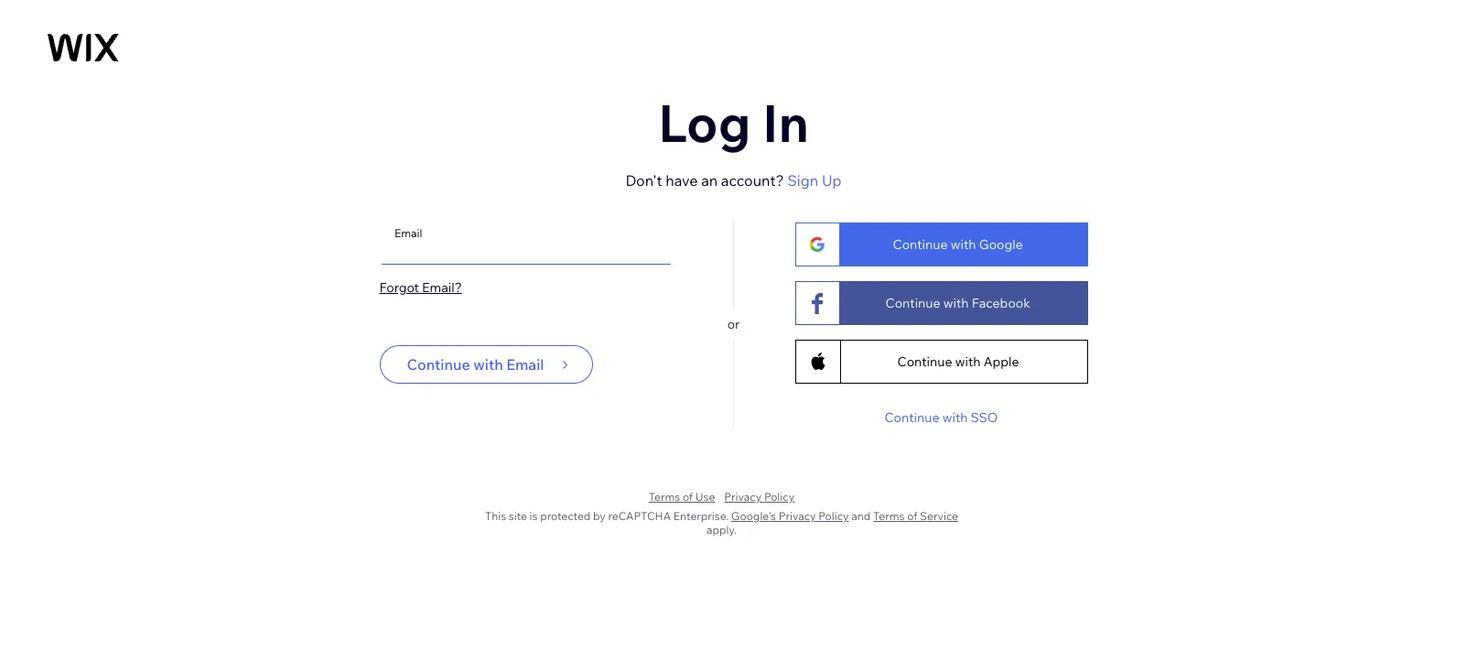 Task type: locate. For each thing, give the bounding box(es) containing it.
of left service
[[908, 509, 918, 523]]

policy
[[765, 490, 795, 504], [819, 509, 849, 523]]

1 vertical spatial terms
[[874, 509, 905, 523]]

sign up button
[[788, 169, 842, 191]]

continue for continue with apple
[[898, 353, 953, 370]]

of
[[683, 490, 693, 504], [908, 509, 918, 523]]

with inside 'button'
[[951, 236, 977, 253]]

terms right the and
[[874, 509, 905, 523]]

terms up recaptcha
[[649, 490, 681, 504]]

don't have an account? sign up
[[626, 171, 842, 190]]

continue with email button
[[380, 345, 594, 384]]

with
[[951, 236, 977, 253], [944, 295, 969, 311], [956, 353, 981, 370], [474, 355, 503, 374], [943, 409, 968, 426]]

0 horizontal spatial of
[[683, 490, 693, 504]]

of left use
[[683, 490, 693, 504]]

1 horizontal spatial email
[[507, 355, 544, 374]]

continue with email
[[407, 355, 544, 374]]

an
[[702, 171, 718, 190]]

google
[[980, 236, 1024, 253]]

terms of service link
[[874, 509, 959, 523]]

continue with apple button
[[795, 340, 1088, 384]]

continue inside 'button'
[[893, 236, 948, 253]]

continue for continue with google
[[893, 236, 948, 253]]

continue down continue with google 'button'
[[886, 295, 941, 311]]

0 vertical spatial privacy
[[725, 490, 762, 504]]

0 horizontal spatial email
[[394, 226, 422, 239]]

continue up 'continue with sso' button
[[898, 353, 953, 370]]

up
[[822, 171, 842, 190]]

1 horizontal spatial policy
[[819, 509, 849, 523]]

privacy
[[725, 490, 762, 504], [779, 509, 816, 523]]

privacy down 'privacy policy' link
[[779, 509, 816, 523]]

don't
[[626, 171, 663, 190]]

continue for continue with sso
[[885, 409, 940, 426]]

service
[[920, 509, 959, 523]]

0 horizontal spatial policy
[[765, 490, 795, 504]]

1 vertical spatial privacy
[[779, 509, 816, 523]]

google image
[[809, 236, 827, 253]]

email
[[394, 226, 422, 239], [507, 355, 544, 374]]

1 horizontal spatial terms
[[874, 509, 905, 523]]

0 vertical spatial policy
[[765, 490, 795, 504]]

recaptcha
[[609, 509, 671, 523]]

continue
[[893, 236, 948, 253], [886, 295, 941, 311], [898, 353, 953, 370], [407, 355, 470, 374], [885, 409, 940, 426]]

continue with facebook
[[886, 295, 1031, 311]]

continue down the continue with apple button
[[885, 409, 940, 426]]

privacy up google's
[[725, 490, 762, 504]]

policy up google's privacy policy link
[[765, 490, 795, 504]]

log in
[[658, 91, 810, 155]]

is
[[530, 509, 538, 523]]

1 horizontal spatial of
[[908, 509, 918, 523]]

facebook image
[[809, 293, 827, 314]]

0 horizontal spatial privacy
[[725, 490, 762, 504]]

log
[[658, 91, 751, 155]]

1 horizontal spatial privacy
[[779, 509, 816, 523]]

have
[[666, 171, 698, 190]]

continue down the email?
[[407, 355, 470, 374]]

policy left the and
[[819, 509, 849, 523]]

continue up "continue with facebook" button
[[893, 236, 948, 253]]

1 vertical spatial email
[[507, 355, 544, 374]]

0 horizontal spatial terms
[[649, 490, 681, 504]]

terms of use privacy policy this site is protected by recaptcha enterprise. google's privacy policy and terms of service apply.
[[485, 490, 959, 537]]

use
[[696, 490, 716, 504]]

continue with google
[[893, 236, 1024, 253]]

by
[[593, 509, 606, 523]]

continue with google button
[[795, 223, 1088, 266]]

protected
[[540, 509, 591, 523]]

terms
[[649, 490, 681, 504], [874, 509, 905, 523]]

with for apple
[[956, 353, 981, 370]]



Task type: vqa. For each thing, say whether or not it's contained in the screenshot.
password field
no



Task type: describe. For each thing, give the bounding box(es) containing it.
continue for continue with email
[[407, 355, 470, 374]]

enterprise.
[[674, 509, 729, 523]]

email inside button
[[507, 355, 544, 374]]

forgot email?
[[380, 279, 462, 296]]

email?
[[422, 279, 462, 296]]

0 vertical spatial terms
[[649, 490, 681, 504]]

site
[[509, 509, 527, 523]]

continue for continue with facebook
[[886, 295, 941, 311]]

or
[[728, 316, 740, 332]]

google's privacy policy link
[[732, 509, 849, 523]]

with for email
[[474, 355, 503, 374]]

apple image
[[811, 353, 826, 371]]

privacy policy link
[[725, 490, 795, 504]]

0 vertical spatial of
[[683, 490, 693, 504]]

continue with facebook button
[[795, 281, 1088, 325]]

forgot
[[380, 279, 419, 296]]

in
[[763, 91, 810, 155]]

terms of use link
[[649, 490, 716, 504]]

with for facebook
[[944, 295, 969, 311]]

google's
[[732, 509, 777, 523]]

account?
[[721, 171, 785, 190]]

0 vertical spatial email
[[394, 226, 422, 239]]

facebook
[[972, 295, 1031, 311]]

sso
[[971, 409, 999, 426]]

1 vertical spatial of
[[908, 509, 918, 523]]

this
[[485, 509, 507, 523]]

continue with sso
[[885, 409, 999, 426]]

Email text field
[[390, 221, 663, 265]]

apply.
[[707, 523, 737, 537]]

continue with sso button
[[885, 409, 999, 426]]

forgot email? link
[[380, 279, 462, 296]]

with for google
[[951, 236, 977, 253]]

more login options group
[[740, 223, 1088, 398]]

sign
[[788, 171, 819, 190]]

1 vertical spatial policy
[[819, 509, 849, 523]]

with for sso
[[943, 409, 968, 426]]

wix image
[[48, 34, 119, 61]]

apple
[[984, 353, 1020, 370]]

and
[[852, 509, 871, 523]]

continue with apple
[[898, 353, 1020, 370]]



